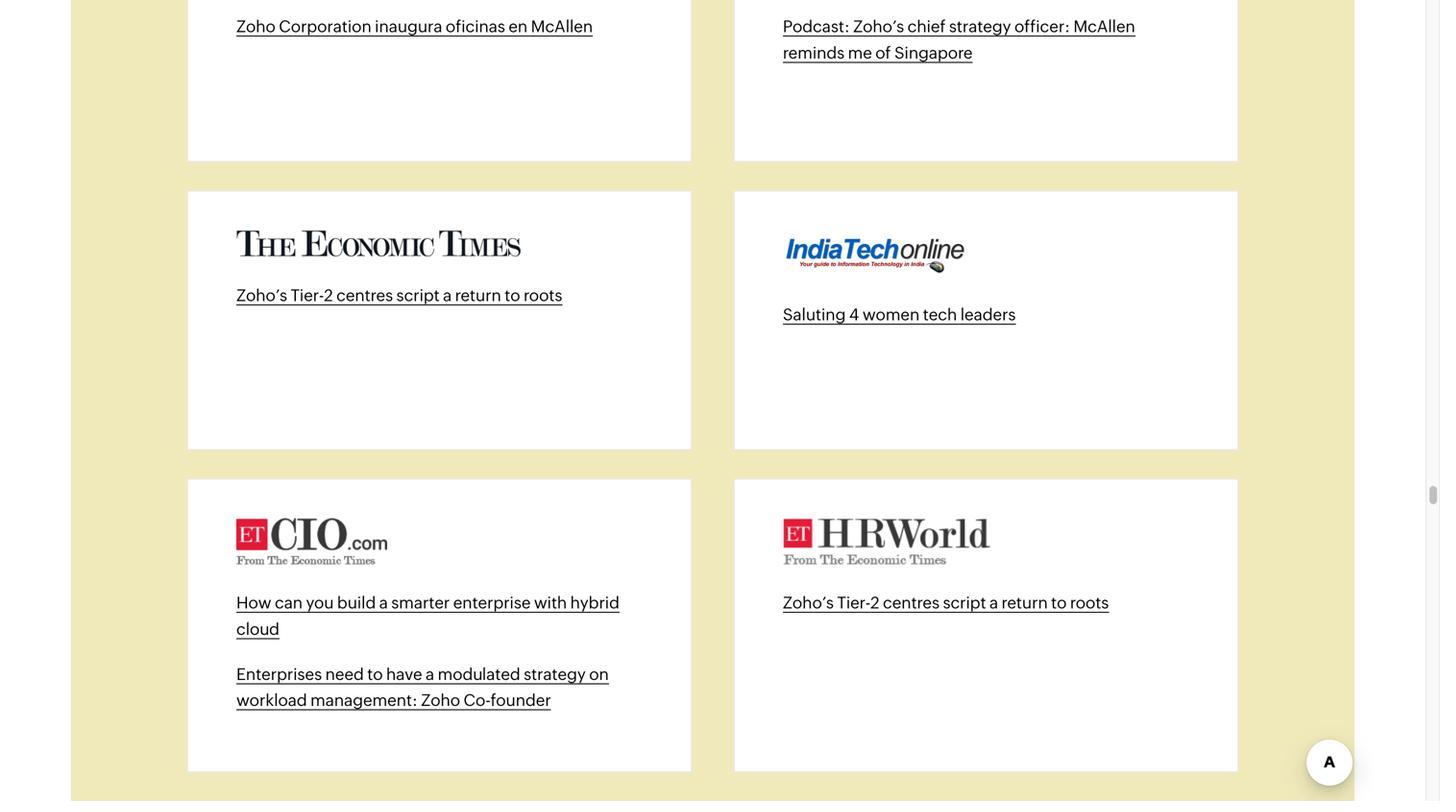 Task type: locate. For each thing, give the bounding box(es) containing it.
0 vertical spatial 2
[[324, 286, 333, 305]]

strategy inside podcast: zoho's chief strategy officer: mcallen reminds me of singapore
[[949, 17, 1011, 36]]

1 horizontal spatial roots
[[1070, 593, 1109, 612]]

1 horizontal spatial zoho's tier-2 centres script a return to roots link
[[783, 593, 1109, 613]]

0 horizontal spatial to
[[367, 665, 383, 684]]

0 vertical spatial centres
[[336, 286, 393, 305]]

strategy
[[949, 17, 1011, 36], [524, 665, 586, 684]]

0 horizontal spatial mcallen
[[531, 17, 593, 36]]

officer:
[[1015, 17, 1070, 36]]

1 horizontal spatial zoho's
[[783, 593, 834, 612]]

1 vertical spatial centres
[[883, 593, 940, 612]]

1 horizontal spatial mcallen
[[1074, 17, 1136, 36]]

to
[[505, 286, 520, 305], [1051, 593, 1067, 612], [367, 665, 383, 684]]

centres
[[336, 286, 393, 305], [883, 593, 940, 612]]

0 vertical spatial roots
[[524, 286, 563, 305]]

on
[[589, 665, 609, 684]]

management:
[[310, 691, 418, 710]]

0 horizontal spatial zoho's tier-2 centres script a return to roots
[[236, 286, 563, 305]]

saluting 4 women tech leaders
[[783, 305, 1016, 324]]

1 horizontal spatial return
[[1002, 593, 1048, 612]]

1 horizontal spatial zoho
[[421, 691, 460, 710]]

0 vertical spatial zoho's
[[853, 17, 904, 36]]

0 horizontal spatial return
[[455, 286, 501, 305]]

a inside the enterprises need to have a modulated strategy on workload management: zoho co-founder
[[426, 665, 434, 684]]

2 horizontal spatial zoho's
[[853, 17, 904, 36]]

0 horizontal spatial zoho
[[236, 17, 276, 36]]

1 mcallen from the left
[[531, 17, 593, 36]]

0 horizontal spatial 2
[[324, 286, 333, 305]]

2 horizontal spatial to
[[1051, 593, 1067, 612]]

0 vertical spatial zoho
[[236, 17, 276, 36]]

inaugura
[[375, 17, 442, 36]]

script
[[396, 286, 440, 305], [943, 593, 986, 612]]

me
[[848, 43, 872, 62]]

0 horizontal spatial strategy
[[524, 665, 586, 684]]

zoho_general_pages image
[[236, 230, 521, 257], [783, 230, 968, 276], [236, 518, 387, 565], [783, 518, 991, 565]]

roots
[[524, 286, 563, 305], [1070, 593, 1109, 612]]

return for zoho's tier-2 centres script a return to roots link to the bottom
[[1002, 593, 1048, 612]]

podcast:
[[783, 17, 850, 36]]

build
[[337, 593, 376, 612]]

0 horizontal spatial tier-
[[291, 286, 324, 305]]

0 vertical spatial return
[[455, 286, 501, 305]]

enterprises need to have a modulated strategy on workload management: zoho co-founder link
[[236, 665, 609, 711]]

mcallen right officer:
[[1074, 17, 1136, 36]]

2 vertical spatial to
[[367, 665, 383, 684]]

mcallen inside podcast: zoho's chief strategy officer: mcallen reminds me of singapore
[[1074, 17, 1136, 36]]

1 vertical spatial 2
[[871, 593, 880, 612]]

a
[[443, 286, 452, 305], [379, 593, 388, 612], [990, 593, 998, 612], [426, 665, 434, 684]]

1 horizontal spatial script
[[943, 593, 986, 612]]

0 vertical spatial strategy
[[949, 17, 1011, 36]]

0 horizontal spatial roots
[[524, 286, 563, 305]]

2 mcallen from the left
[[1074, 17, 1136, 36]]

1 horizontal spatial tier-
[[837, 593, 871, 612]]

mcallen inside 'link'
[[531, 17, 593, 36]]

0 horizontal spatial script
[[396, 286, 440, 305]]

zoho
[[236, 17, 276, 36], [421, 691, 460, 710]]

zoho_general_pages image for saluting 4 women tech leaders link
[[783, 230, 968, 276]]

return for top zoho's tier-2 centres script a return to roots link
[[455, 286, 501, 305]]

zoho's
[[853, 17, 904, 36], [236, 286, 287, 305], [783, 593, 834, 612]]

mcallen
[[531, 17, 593, 36], [1074, 17, 1136, 36]]

return
[[455, 286, 501, 305], [1002, 593, 1048, 612]]

zoho's tier-2 centres script a return to roots
[[236, 286, 563, 305], [783, 593, 1109, 612]]

tier- for top zoho's tier-2 centres script a return to roots link
[[291, 286, 324, 305]]

zoho corporation inaugura oficinas en mcallen link
[[236, 17, 593, 37]]

0 vertical spatial tier-
[[291, 286, 324, 305]]

1 horizontal spatial to
[[505, 286, 520, 305]]

1 vertical spatial zoho
[[421, 691, 460, 710]]

0 horizontal spatial zoho's tier-2 centres script a return to roots link
[[236, 286, 563, 306]]

modulated
[[438, 665, 520, 684]]

saluting
[[783, 305, 846, 324]]

1 vertical spatial zoho's
[[236, 286, 287, 305]]

a inside how can you build a smarter enterprise with hybrid cloud
[[379, 593, 388, 612]]

how
[[236, 593, 271, 612]]

zoho's tier-2 centres script a return to roots link
[[236, 286, 563, 306], [783, 593, 1109, 613]]

zoho left "corporation"
[[236, 17, 276, 36]]

0 vertical spatial to
[[505, 286, 520, 305]]

can
[[275, 593, 303, 612]]

mcallen right en
[[531, 17, 593, 36]]

1 vertical spatial zoho's tier-2 centres script a return to roots
[[783, 593, 1109, 612]]

enterprises need to have a modulated strategy on workload management: zoho co-founder
[[236, 665, 609, 710]]

how can you build a smarter enterprise with hybrid cloud link
[[236, 593, 620, 639]]

zoho left co-
[[421, 691, 460, 710]]

1 vertical spatial script
[[943, 593, 986, 612]]

have
[[386, 665, 422, 684]]

1 vertical spatial roots
[[1070, 593, 1109, 612]]

tier-
[[291, 286, 324, 305], [837, 593, 871, 612]]

co-
[[464, 691, 491, 710]]

1 vertical spatial tier-
[[837, 593, 871, 612]]

1 vertical spatial return
[[1002, 593, 1048, 612]]

strategy up founder
[[524, 665, 586, 684]]

1 vertical spatial strategy
[[524, 665, 586, 684]]

2 vertical spatial zoho's
[[783, 593, 834, 612]]

strategy up singapore
[[949, 17, 1011, 36]]

hybrid
[[570, 593, 620, 612]]

2
[[324, 286, 333, 305], [871, 593, 880, 612]]

1 horizontal spatial strategy
[[949, 17, 1011, 36]]



Task type: describe. For each thing, give the bounding box(es) containing it.
zoho corporation inaugura oficinas en mcallen
[[236, 17, 593, 36]]

smarter
[[391, 593, 450, 612]]

1 horizontal spatial centres
[[883, 593, 940, 612]]

tech
[[923, 305, 957, 324]]

founder
[[491, 691, 551, 710]]

1 vertical spatial zoho's tier-2 centres script a return to roots link
[[783, 593, 1109, 613]]

cloud
[[236, 620, 280, 638]]

of
[[876, 43, 891, 62]]

singapore
[[895, 43, 973, 62]]

workload
[[236, 691, 307, 710]]

0 horizontal spatial centres
[[336, 286, 393, 305]]

mcallen for podcast: zoho's chief strategy officer: mcallen reminds me of singapore
[[1074, 17, 1136, 36]]

4
[[849, 305, 859, 324]]

mcallen for zoho corporation inaugura oficinas en mcallen
[[531, 17, 593, 36]]

need
[[325, 665, 364, 684]]

zoho inside 'link'
[[236, 17, 276, 36]]

zoho_general_pages image for top zoho's tier-2 centres script a return to roots link
[[236, 230, 521, 257]]

how can you build a smarter enterprise with hybrid cloud
[[236, 593, 620, 638]]

zoho_general_pages image for zoho's tier-2 centres script a return to roots link to the bottom
[[783, 518, 991, 565]]

1 horizontal spatial zoho's tier-2 centres script a return to roots
[[783, 593, 1109, 612]]

leaders
[[961, 305, 1016, 324]]

zoho inside the enterprises need to have a modulated strategy on workload management: zoho co-founder
[[421, 691, 460, 710]]

strategy inside the enterprises need to have a modulated strategy on workload management: zoho co-founder
[[524, 665, 586, 684]]

saluting 4 women tech leaders link
[[783, 305, 1016, 325]]

enterprise
[[453, 593, 531, 612]]

0 vertical spatial zoho's tier-2 centres script a return to roots
[[236, 286, 563, 305]]

1 vertical spatial to
[[1051, 593, 1067, 612]]

with
[[534, 593, 567, 612]]

to inside the enterprises need to have a modulated strategy on workload management: zoho co-founder
[[367, 665, 383, 684]]

corporation
[[279, 17, 372, 36]]

you
[[306, 593, 334, 612]]

zoho's inside podcast: zoho's chief strategy officer: mcallen reminds me of singapore
[[853, 17, 904, 36]]

0 horizontal spatial zoho's
[[236, 286, 287, 305]]

tier- for zoho's tier-2 centres script a return to roots link to the bottom
[[837, 593, 871, 612]]

en
[[509, 17, 528, 36]]

0 vertical spatial zoho's tier-2 centres script a return to roots link
[[236, 286, 563, 306]]

0 vertical spatial script
[[396, 286, 440, 305]]

chief
[[908, 17, 946, 36]]

women
[[863, 305, 920, 324]]

podcast: zoho's chief strategy officer: mcallen reminds me of singapore link
[[783, 17, 1136, 63]]

1 horizontal spatial 2
[[871, 593, 880, 612]]

enterprises
[[236, 665, 322, 684]]

podcast: zoho's chief strategy officer: mcallen reminds me of singapore
[[783, 17, 1136, 62]]

oficinas
[[446, 17, 505, 36]]

reminds
[[783, 43, 845, 62]]



Task type: vqa. For each thing, say whether or not it's contained in the screenshot.
Zoho
yes



